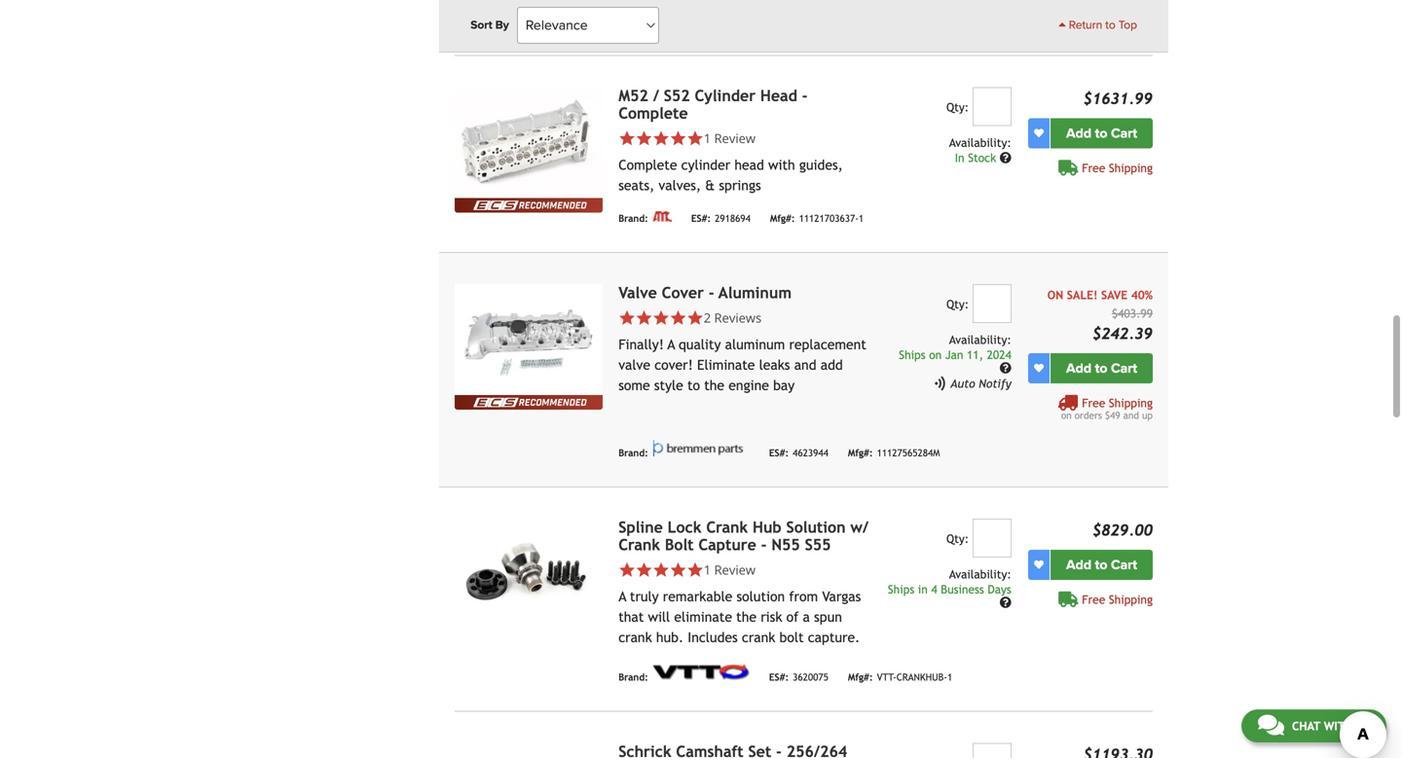 Task type: describe. For each thing, give the bounding box(es) containing it.
stock
[[968, 151, 997, 164]]

orders
[[1075, 410, 1103, 421]]

chat with us
[[1293, 720, 1371, 734]]

us
[[1357, 720, 1371, 734]]

return
[[1069, 18, 1103, 32]]

to for $829.00 add to wish list image
[[1095, 557, 1108, 574]]

ecs tuning recommends this product. image for m52 / s52 cylinder head - complete
[[455, 198, 603, 213]]

add to wish list image for $829.00
[[1035, 560, 1044, 570]]

shipping for $1631.99
[[1109, 161, 1153, 175]]

remarkable
[[663, 589, 733, 605]]

in stock
[[955, 151, 1000, 164]]

add to cart button for $1631.99
[[1051, 118, 1153, 148]]

m52 / s52 cylinder head - complete
[[619, 86, 808, 122]]

add
[[821, 357, 843, 373]]

40%
[[1132, 288, 1153, 302]]

bolt
[[665, 536, 694, 554]]

solution
[[737, 589, 785, 605]]

/
[[653, 86, 659, 104]]

seats,
[[619, 178, 655, 193]]

1 brand: from the top
[[619, 16, 649, 27]]

4623944
[[793, 448, 829, 459]]

es#2918694 - 11121703637-1 - m52 / s52 cylinder head - complete - complete cylinder head with guides, seats, valves, & springs - amc - bmw image
[[455, 87, 603, 198]]

add for $829.00
[[1067, 557, 1092, 574]]

0 vertical spatial on
[[929, 348, 942, 362]]

by
[[496, 18, 509, 32]]

crankhub-
[[897, 672, 948, 683]]

amc - corporate logo image
[[652, 211, 672, 222]]

m52 / s52 cylinder head - complete link
[[619, 86, 808, 122]]

free shipping for $1631.99
[[1082, 161, 1153, 175]]

free inside free shipping on orders $49 and up
[[1082, 396, 1106, 410]]

$49
[[1106, 410, 1121, 421]]

availability: for on sale!                         save 40%
[[950, 333, 1012, 347]]

question circle image for $1631.99
[[1000, 152, 1012, 163]]

mfg#: vtt-crankhub-1
[[848, 672, 953, 683]]

1 review for hub
[[704, 561, 756, 579]]

notify
[[979, 377, 1012, 390]]

$403.99
[[1112, 307, 1153, 320]]

and inside 'finally! a quality aluminum replacement valve cover! eliminate leaks and add some style to the engine bay'
[[795, 357, 817, 373]]

genuine bmw - corporate logo image
[[652, 15, 730, 25]]

top
[[1119, 18, 1138, 32]]

on
[[1048, 288, 1064, 302]]

1 vertical spatial mfg#:
[[848, 448, 873, 459]]

0 horizontal spatial crank
[[619, 536, 660, 554]]

aluminum
[[719, 284, 792, 302]]

comments image
[[1258, 714, 1285, 737]]

hub
[[753, 518, 782, 537]]

1 2 reviews link from the left
[[619, 309, 870, 327]]

eliminate
[[674, 610, 732, 625]]

with inside complete cylinder head with guides, seats, valves, & springs
[[769, 157, 796, 173]]

up
[[1143, 410, 1153, 421]]

free for $1631.99
[[1082, 161, 1106, 175]]

from
[[789, 589, 818, 605]]

sort by
[[471, 18, 509, 32]]

es#: 2918694
[[691, 213, 751, 224]]

2 cart from the top
[[1111, 360, 1138, 377]]

s55
[[805, 536, 831, 554]]

return to top link
[[1059, 17, 1138, 34]]

3620075
[[793, 672, 829, 683]]

chat
[[1293, 720, 1321, 734]]

style
[[654, 378, 684, 393]]

on sale!                         save 40% $403.99 $242.39
[[1048, 288, 1153, 343]]

2024
[[987, 348, 1012, 362]]

2
[[704, 309, 711, 327]]

engine
[[729, 378, 769, 393]]

s52
[[664, 86, 690, 104]]

truly
[[630, 589, 659, 605]]

complete inside m52 / s52 cylinder head - complete
[[619, 104, 688, 122]]

of
[[787, 610, 799, 625]]

add to wish list image for $1631.99
[[1035, 128, 1044, 138]]

return to top
[[1066, 18, 1138, 32]]

2 add to cart from the top
[[1067, 360, 1138, 377]]

a truly remarkable solution from vargas that will eliminate the risk of a spun crank hub. includes crank bolt capture.
[[619, 589, 861, 646]]

that
[[619, 610, 644, 625]]

to for add to wish list icon
[[1095, 360, 1108, 377]]

guides,
[[800, 157, 843, 173]]

4
[[932, 583, 938, 596]]

review for cylinder
[[715, 129, 756, 147]]

1 horizontal spatial crank
[[707, 518, 748, 537]]

to for add to wish list image related to $1631.99
[[1095, 125, 1108, 142]]

2 reviews
[[704, 309, 762, 327]]

question circle image for on sale!                         save 40%
[[1000, 362, 1012, 374]]

w/
[[851, 518, 869, 537]]

11121703637-
[[799, 213, 859, 224]]

risk
[[761, 610, 783, 625]]

springs
[[719, 178, 761, 193]]

on inside free shipping on orders $49 and up
[[1062, 410, 1072, 421]]

capture
[[699, 536, 757, 554]]

cart for $1631.99
[[1111, 125, 1138, 142]]

head
[[761, 86, 798, 104]]

hub.
[[656, 630, 684, 646]]

shipping inside free shipping on orders $49 and up
[[1109, 396, 1153, 410]]

wifi image
[[935, 376, 946, 391]]

sort
[[471, 18, 493, 32]]

complete cylinder head with guides, seats, valves, & springs
[[619, 157, 843, 193]]

brand: for m52
[[619, 213, 649, 224]]

2 2 reviews link from the left
[[704, 309, 762, 327]]

quality
[[679, 337, 721, 352]]

cylinder
[[682, 157, 731, 173]]

mfg#: 11127565284m
[[848, 448, 940, 459]]

1 review for cylinder
[[704, 129, 756, 147]]

ships in 4 business days
[[888, 583, 1012, 596]]

free shipping for $829.00
[[1082, 593, 1153, 607]]

finally!
[[619, 337, 664, 352]]

brand: for valve
[[619, 448, 649, 459]]

business
[[941, 583, 985, 596]]

cart for $829.00
[[1111, 557, 1138, 574]]

add to cart for $1631.99
[[1067, 125, 1138, 142]]

bremmen parts - corporate logo image
[[652, 440, 750, 457]]

ships for spline lock crank hub solution w/ crank bolt capture - n55 s55
[[888, 583, 915, 596]]

sale!
[[1067, 288, 1098, 302]]



Task type: vqa. For each thing, say whether or not it's contained in the screenshot.
'the'
yes



Task type: locate. For each thing, give the bounding box(es) containing it.
shipping for $829.00
[[1109, 593, 1153, 607]]

and
[[795, 357, 817, 373], [1124, 410, 1140, 421]]

mfg#: left 11121703637- on the top right of page
[[770, 213, 795, 224]]

0 horizontal spatial -
[[709, 284, 715, 302]]

and left add
[[795, 357, 817, 373]]

star image
[[653, 130, 670, 147], [670, 310, 687, 327], [687, 310, 704, 327], [619, 562, 636, 579], [653, 562, 670, 579], [670, 562, 687, 579], [687, 562, 704, 579]]

availability: for $1631.99
[[950, 136, 1012, 149]]

ships left in
[[888, 583, 915, 596]]

cart down $242.39
[[1111, 360, 1138, 377]]

auto
[[951, 377, 976, 390]]

es#: 3620075
[[769, 672, 829, 683]]

in
[[955, 151, 965, 164]]

add to cart for $829.00
[[1067, 557, 1138, 574]]

save
[[1102, 288, 1128, 302]]

1 vertical spatial add to cart
[[1067, 360, 1138, 377]]

2 vertical spatial availability:
[[950, 568, 1012, 581]]

some
[[619, 378, 650, 393]]

question circle image
[[1000, 597, 1012, 609]]

mfg#: for solution
[[848, 672, 873, 683]]

1 free from the top
[[1082, 161, 1106, 175]]

question circle image down 2024
[[1000, 362, 1012, 374]]

availability: up the stock
[[950, 136, 1012, 149]]

cart
[[1111, 125, 1138, 142], [1111, 360, 1138, 377], [1111, 557, 1138, 574]]

0 horizontal spatial on
[[929, 348, 942, 362]]

0 vertical spatial availability:
[[950, 136, 1012, 149]]

valve cover - aluminum
[[619, 284, 792, 302]]

free down $829.00
[[1082, 593, 1106, 607]]

3 cart from the top
[[1111, 557, 1138, 574]]

1 review down capture
[[704, 561, 756, 579]]

&
[[706, 178, 715, 193]]

1 vertical spatial qty:
[[947, 297, 969, 311]]

2 vertical spatial add
[[1067, 557, 1092, 574]]

1 complete from the top
[[619, 104, 688, 122]]

add to cart button up free shipping on orders $49 and up
[[1051, 353, 1153, 384]]

1 vertical spatial cart
[[1111, 360, 1138, 377]]

brand: left bremmen parts - corporate logo
[[619, 448, 649, 459]]

qty: up in
[[947, 100, 969, 114]]

1 vertical spatial 1 review
[[704, 561, 756, 579]]

1 vertical spatial on
[[1062, 410, 1072, 421]]

- inside m52 / s52 cylinder head - complete
[[802, 86, 808, 104]]

auto notify
[[951, 377, 1012, 390]]

with left us
[[1324, 720, 1353, 734]]

0 horizontal spatial the
[[705, 378, 725, 393]]

4 brand: from the top
[[619, 672, 649, 683]]

add to cart button down $829.00
[[1051, 550, 1153, 580]]

2 qty: from the top
[[947, 297, 969, 311]]

2 complete from the top
[[619, 157, 677, 173]]

3 qty: from the top
[[947, 532, 969, 546]]

brand: left amc - corporate logo
[[619, 213, 649, 224]]

- inside spline lock crank hub solution w/ crank bolt capture - n55 s55
[[761, 536, 767, 554]]

0 vertical spatial ecs tuning recommends this product. image
[[455, 198, 603, 213]]

a inside 'finally! a quality aluminum replacement valve cover! eliminate leaks and add some style to the engine bay'
[[668, 337, 675, 352]]

2 review from the top
[[715, 561, 756, 579]]

1 cart from the top
[[1111, 125, 1138, 142]]

2 vertical spatial mfg#:
[[848, 672, 873, 683]]

cylinder
[[695, 86, 756, 104]]

1 shipping from the top
[[1109, 161, 1153, 175]]

1 vertical spatial ships
[[888, 583, 915, 596]]

crank left hub
[[707, 518, 748, 537]]

0 vertical spatial qty:
[[947, 100, 969, 114]]

m52
[[619, 86, 649, 104]]

brand: left genuine bmw - corporate logo
[[619, 16, 649, 27]]

review down capture
[[715, 561, 756, 579]]

crank down the risk
[[742, 630, 776, 646]]

0 vertical spatial cart
[[1111, 125, 1138, 142]]

0 vertical spatial free shipping
[[1082, 161, 1153, 175]]

aluminum
[[725, 337, 785, 352]]

qty: for on sale!                         save 40%
[[947, 297, 969, 311]]

2 add to wish list image from the top
[[1035, 560, 1044, 570]]

valves,
[[659, 178, 701, 193]]

es#3620075 - vtt-crankhub-1 - spline lock crank hub solution w/ crank bolt capture - n55 s55 - a truly remarkable solution from vargas that will eliminate the risk of a spun crank hub. includes crank bolt capture. - vargas turbo technologies - bmw image
[[455, 519, 603, 630]]

1 horizontal spatial the
[[737, 610, 757, 625]]

1 vertical spatial a
[[619, 589, 626, 605]]

3 free from the top
[[1082, 593, 1106, 607]]

a up cover!
[[668, 337, 675, 352]]

0 vertical spatial review
[[715, 129, 756, 147]]

2 1 review from the top
[[704, 561, 756, 579]]

- up 2
[[709, 284, 715, 302]]

1 vertical spatial add
[[1067, 360, 1092, 377]]

0 horizontal spatial a
[[619, 589, 626, 605]]

es#: left 3620075
[[769, 672, 789, 683]]

brand: for spline
[[619, 672, 649, 683]]

shipping down the $1631.99
[[1109, 161, 1153, 175]]

cover!
[[655, 357, 693, 373]]

ecs tuning recommends this product. image for valve cover - aluminum
[[455, 395, 603, 410]]

qty: for $1631.99
[[947, 100, 969, 114]]

2 horizontal spatial -
[[802, 86, 808, 104]]

1 add to cart button from the top
[[1051, 118, 1153, 148]]

$242.39
[[1093, 325, 1153, 343]]

1 vertical spatial and
[[1124, 410, 1140, 421]]

1 vertical spatial complete
[[619, 157, 677, 173]]

1 question circle image from the top
[[1000, 152, 1012, 163]]

es#:
[[691, 213, 711, 224], [769, 448, 789, 459], [769, 672, 789, 683]]

0 vertical spatial shipping
[[1109, 161, 1153, 175]]

0 horizontal spatial with
[[769, 157, 796, 173]]

1 add from the top
[[1067, 125, 1092, 142]]

crank
[[707, 518, 748, 537], [619, 536, 660, 554]]

1 vertical spatial add to cart button
[[1051, 353, 1153, 384]]

availability: up business
[[950, 568, 1012, 581]]

2 add to cart button from the top
[[1051, 353, 1153, 384]]

es#: for solution
[[769, 672, 789, 683]]

-
[[802, 86, 808, 104], [709, 284, 715, 302], [761, 536, 767, 554]]

2 availability: from the top
[[950, 333, 1012, 347]]

2 vertical spatial add to cart button
[[1051, 550, 1153, 580]]

2 vertical spatial qty:
[[947, 532, 969, 546]]

cart down $829.00
[[1111, 557, 1138, 574]]

shipping down $829.00
[[1109, 593, 1153, 607]]

shipping
[[1109, 161, 1153, 175], [1109, 396, 1153, 410], [1109, 593, 1153, 607]]

free shipping down the $1631.99
[[1082, 161, 1153, 175]]

es#: left 4623944
[[769, 448, 789, 459]]

a
[[668, 337, 675, 352], [619, 589, 626, 605]]

1 horizontal spatial -
[[761, 536, 767, 554]]

add to wish list image
[[1035, 128, 1044, 138], [1035, 560, 1044, 570]]

the inside a truly remarkable solution from vargas that will eliminate the risk of a spun crank hub. includes crank bolt capture.
[[737, 610, 757, 625]]

1 vertical spatial with
[[1324, 720, 1353, 734]]

a left truly
[[619, 589, 626, 605]]

11127565284m
[[877, 448, 940, 459]]

es#: for head
[[691, 213, 711, 224]]

add to cart down the $1631.99
[[1067, 125, 1138, 142]]

3 add to cart button from the top
[[1051, 550, 1153, 580]]

add to cart down $829.00
[[1067, 557, 1138, 574]]

2 vertical spatial free
[[1082, 593, 1106, 607]]

ecs tuning recommends this product. image
[[455, 198, 603, 213], [455, 395, 603, 410]]

finally! a quality aluminum replacement valve cover! eliminate leaks and add some style to the engine bay
[[619, 337, 867, 393]]

mfg#: left vtt-
[[848, 672, 873, 683]]

availability: for $829.00
[[950, 568, 1012, 581]]

3 brand: from the top
[[619, 448, 649, 459]]

crank down that
[[619, 630, 652, 646]]

1 qty: from the top
[[947, 100, 969, 114]]

1 horizontal spatial crank
[[742, 630, 776, 646]]

spline
[[619, 518, 663, 537]]

spline lock crank hub solution w/ crank bolt capture - n55 s55 link
[[619, 518, 869, 554]]

0 vertical spatial add to cart button
[[1051, 118, 1153, 148]]

on left the orders
[[1062, 410, 1072, 421]]

- left n55
[[761, 536, 767, 554]]

2 question circle image from the top
[[1000, 362, 1012, 374]]

with right head
[[769, 157, 796, 173]]

capture.
[[808, 630, 860, 646]]

0 vertical spatial mfg#:
[[770, 213, 795, 224]]

0 vertical spatial 1 review
[[704, 129, 756, 147]]

lock
[[668, 518, 702, 537]]

complete inside complete cylinder head with guides, seats, valves, & springs
[[619, 157, 677, 173]]

1 1 review from the top
[[704, 129, 756, 147]]

crank left bolt
[[619, 536, 660, 554]]

2 vertical spatial cart
[[1111, 557, 1138, 574]]

1 vertical spatial question circle image
[[1000, 362, 1012, 374]]

0 horizontal spatial and
[[795, 357, 817, 373]]

- right head
[[802, 86, 808, 104]]

to left top
[[1106, 18, 1116, 32]]

free down the $1631.99
[[1082, 161, 1106, 175]]

head
[[735, 157, 764, 173]]

1 crank from the left
[[619, 630, 652, 646]]

0 vertical spatial with
[[769, 157, 796, 173]]

add to wish list image
[[1035, 364, 1044, 373]]

to down the $1631.99
[[1095, 125, 1108, 142]]

0 vertical spatial question circle image
[[1000, 152, 1012, 163]]

2 vertical spatial add to cart
[[1067, 557, 1138, 574]]

qty: for $829.00
[[947, 532, 969, 546]]

to inside 'finally! a quality aluminum replacement valve cover! eliminate leaks and add some style to the engine bay'
[[688, 378, 700, 393]]

availability: up 11,
[[950, 333, 1012, 347]]

0 vertical spatial the
[[705, 378, 725, 393]]

and inside free shipping on orders $49 and up
[[1124, 410, 1140, 421]]

0 vertical spatial add to wish list image
[[1035, 128, 1044, 138]]

1 horizontal spatial on
[[1062, 410, 1072, 421]]

bay
[[774, 378, 795, 393]]

3 add from the top
[[1067, 557, 1092, 574]]

2 free from the top
[[1082, 396, 1106, 410]]

reviews
[[715, 309, 762, 327]]

1 vertical spatial the
[[737, 610, 757, 625]]

replacement
[[789, 337, 867, 352]]

1 vertical spatial es#:
[[769, 448, 789, 459]]

3 shipping from the top
[[1109, 593, 1153, 607]]

0 vertical spatial -
[[802, 86, 808, 104]]

availability:
[[950, 136, 1012, 149], [950, 333, 1012, 347], [950, 568, 1012, 581]]

the down solution
[[737, 610, 757, 625]]

qty: up ships on jan 11, 2024
[[947, 297, 969, 311]]

0 vertical spatial free
[[1082, 161, 1106, 175]]

and left "up"
[[1124, 410, 1140, 421]]

1 add to cart from the top
[[1067, 125, 1138, 142]]

ships
[[899, 348, 926, 362], [888, 583, 915, 596]]

shipping right the orders
[[1109, 396, 1153, 410]]

star image
[[619, 130, 636, 147], [636, 130, 653, 147], [670, 130, 687, 147], [687, 130, 704, 147], [619, 310, 636, 327], [636, 310, 653, 327], [653, 310, 670, 327], [636, 562, 653, 579]]

0 vertical spatial add to cart
[[1067, 125, 1138, 142]]

valve
[[619, 284, 657, 302]]

3 add to cart from the top
[[1067, 557, 1138, 574]]

es#4623944 - 11127565284m - valve cover - aluminum - finally! a quality aluminum replacement valve cover! eliminate leaks and add some style to the engine bay - bremmen parts - bmw image
[[455, 284, 603, 395]]

vargas
[[822, 589, 861, 605]]

in
[[918, 583, 928, 596]]

1 horizontal spatial and
[[1124, 410, 1140, 421]]

2 free shipping from the top
[[1082, 593, 1153, 607]]

0 vertical spatial ships
[[899, 348, 926, 362]]

includes
[[688, 630, 738, 646]]

1 availability: from the top
[[950, 136, 1012, 149]]

2 vertical spatial es#:
[[769, 672, 789, 683]]

2918694
[[715, 213, 751, 224]]

with
[[769, 157, 796, 173], [1324, 720, 1353, 734]]

to up free shipping on orders $49 and up
[[1095, 360, 1108, 377]]

mfg#:
[[770, 213, 795, 224], [848, 448, 873, 459], [848, 672, 873, 683]]

brand: down that
[[619, 672, 649, 683]]

brand:
[[619, 16, 649, 27], [619, 213, 649, 224], [619, 448, 649, 459], [619, 672, 649, 683]]

0 vertical spatial es#:
[[691, 213, 711, 224]]

chat with us link
[[1242, 710, 1387, 743]]

3 availability: from the top
[[950, 568, 1012, 581]]

2 brand: from the top
[[619, 213, 649, 224]]

vargas turbo technologies - corporate logo image
[[652, 664, 750, 681]]

add to cart button
[[1051, 118, 1153, 148], [1051, 353, 1153, 384], [1051, 550, 1153, 580]]

es#: 4623944
[[769, 448, 829, 459]]

the down eliminate
[[705, 378, 725, 393]]

2 ecs tuning recommends this product. image from the top
[[455, 395, 603, 410]]

qty: up business
[[947, 532, 969, 546]]

1 review up head
[[704, 129, 756, 147]]

on
[[929, 348, 942, 362], [1062, 410, 1072, 421]]

None number field
[[973, 87, 1012, 126], [973, 284, 1012, 323], [973, 519, 1012, 558], [973, 744, 1012, 759], [973, 87, 1012, 126], [973, 284, 1012, 323], [973, 519, 1012, 558], [973, 744, 1012, 759]]

cart down the $1631.99
[[1111, 125, 1138, 142]]

valve
[[619, 357, 651, 373]]

the inside 'finally! a quality aluminum replacement valve cover! eliminate leaks and add some style to the engine bay'
[[705, 378, 725, 393]]

0 vertical spatial complete
[[619, 104, 688, 122]]

cover
[[662, 284, 704, 302]]

complete
[[619, 104, 688, 122], [619, 157, 677, 173]]

caret up image
[[1059, 19, 1066, 30]]

eliminate
[[697, 357, 755, 373]]

2 add from the top
[[1067, 360, 1092, 377]]

n55
[[772, 536, 800, 554]]

mfg#: 11121703637-1
[[770, 213, 864, 224]]

0 vertical spatial a
[[668, 337, 675, 352]]

1 horizontal spatial with
[[1324, 720, 1353, 734]]

question circle image
[[1000, 152, 1012, 163], [1000, 362, 1012, 374]]

$1631.99
[[1084, 89, 1153, 107]]

add to cart up free shipping on orders $49 and up
[[1067, 360, 1138, 377]]

free shipping
[[1082, 161, 1153, 175], [1082, 593, 1153, 607]]

to right style
[[688, 378, 700, 393]]

mfg#: left 11127565284m
[[848, 448, 873, 459]]

1 vertical spatial add to wish list image
[[1035, 560, 1044, 570]]

review for hub
[[715, 561, 756, 579]]

free for $829.00
[[1082, 593, 1106, 607]]

free shipping down $829.00
[[1082, 593, 1153, 607]]

jan
[[946, 348, 964, 362]]

$829.00
[[1093, 521, 1153, 539]]

2 crank from the left
[[742, 630, 776, 646]]

1 review from the top
[[715, 129, 756, 147]]

to inside return to top link
[[1106, 18, 1116, 32]]

add to cart button for $829.00
[[1051, 550, 1153, 580]]

2 vertical spatial shipping
[[1109, 593, 1153, 607]]

spline lock crank hub solution w/ crank bolt capture - n55 s55
[[619, 518, 869, 554]]

review up head
[[715, 129, 756, 147]]

2 shipping from the top
[[1109, 396, 1153, 410]]

mfg#: for head
[[770, 213, 795, 224]]

1 horizontal spatial a
[[668, 337, 675, 352]]

1 add to wish list image from the top
[[1035, 128, 1044, 138]]

question circle image right the stock
[[1000, 152, 1012, 163]]

free left "up"
[[1082, 396, 1106, 410]]

add for $1631.99
[[1067, 125, 1092, 142]]

1 vertical spatial free
[[1082, 396, 1106, 410]]

spun
[[814, 610, 842, 625]]

0 vertical spatial add
[[1067, 125, 1092, 142]]

1 ecs tuning recommends this product. image from the top
[[455, 198, 603, 213]]

1
[[704, 129, 711, 147], [859, 213, 864, 224], [704, 561, 711, 579], [948, 672, 953, 683]]

1 free shipping from the top
[[1082, 161, 1153, 175]]

add to cart button down the $1631.99
[[1051, 118, 1153, 148]]

on left jan on the top right of the page
[[929, 348, 942, 362]]

ships left jan on the top right of the page
[[899, 348, 926, 362]]

leaks
[[759, 357, 790, 373]]

valve cover - aluminum link
[[619, 284, 792, 302]]

ships for valve cover - aluminum
[[899, 348, 926, 362]]

1 vertical spatial free shipping
[[1082, 593, 1153, 607]]

1 vertical spatial -
[[709, 284, 715, 302]]

1 vertical spatial review
[[715, 561, 756, 579]]

0 vertical spatial and
[[795, 357, 817, 373]]

to down $829.00
[[1095, 557, 1108, 574]]

11,
[[967, 348, 984, 362]]

1 vertical spatial ecs tuning recommends this product. image
[[455, 395, 603, 410]]

2 vertical spatial -
[[761, 536, 767, 554]]

1 vertical spatial shipping
[[1109, 396, 1153, 410]]

bolt
[[780, 630, 804, 646]]

1 vertical spatial availability:
[[950, 333, 1012, 347]]

2 reviews link
[[619, 309, 870, 327], [704, 309, 762, 327]]

0 horizontal spatial crank
[[619, 630, 652, 646]]

es#: left 2918694
[[691, 213, 711, 224]]

a inside a truly remarkable solution from vargas that will eliminate the risk of a spun crank hub. includes crank bolt capture.
[[619, 589, 626, 605]]



